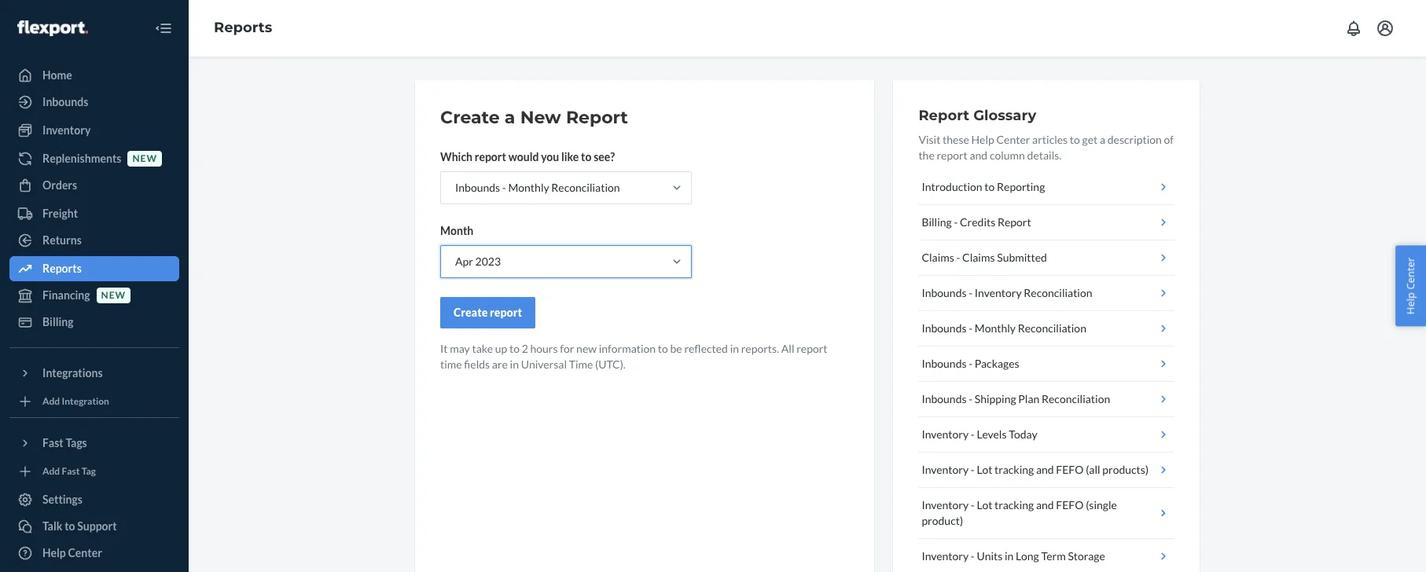 Task type: locate. For each thing, give the bounding box(es) containing it.
- inside inventory - lot tracking and fefo (single product)
[[971, 499, 975, 512]]

inbounds down the home
[[42, 95, 88, 109]]

settings
[[42, 493, 83, 507]]

0 vertical spatial reports
[[214, 19, 272, 36]]

inventory link
[[9, 118, 179, 143]]

2 vertical spatial center
[[68, 547, 102, 560]]

reports.
[[741, 342, 780, 356]]

0 vertical spatial lot
[[977, 463, 993, 477]]

create inside button
[[454, 306, 488, 319]]

1 horizontal spatial center
[[997, 133, 1031, 146]]

to inside the talk to support button
[[65, 520, 75, 533]]

to left be
[[658, 342, 668, 356]]

report inside button
[[490, 306, 522, 319]]

1 vertical spatial new
[[101, 290, 126, 302]]

0 vertical spatial fefo
[[1057, 463, 1084, 477]]

0 vertical spatial monthly
[[508, 181, 550, 194]]

create for create a new report
[[440, 107, 500, 128]]

- left packages
[[969, 357, 973, 370]]

0 horizontal spatial in
[[510, 358, 519, 371]]

2 vertical spatial new
[[577, 342, 597, 356]]

0 horizontal spatial a
[[505, 107, 516, 128]]

flexport logo image
[[17, 20, 88, 36]]

- for the inbounds - monthly reconciliation button
[[969, 322, 973, 335]]

submitted
[[997, 251, 1048, 264]]

introduction
[[922, 180, 983, 193]]

lot
[[977, 463, 993, 477], [977, 499, 993, 512]]

add integration link
[[9, 392, 179, 411]]

1 horizontal spatial claims
[[963, 251, 995, 264]]

glossary
[[974, 107, 1037, 124]]

1 tracking from the top
[[995, 463, 1034, 477]]

tracking down today
[[995, 463, 1034, 477]]

1 horizontal spatial help
[[972, 133, 995, 146]]

0 horizontal spatial reports
[[42, 262, 82, 275]]

center inside button
[[1404, 258, 1418, 290]]

inventory for inventory
[[42, 123, 91, 137]]

- up inventory - units in long term storage
[[971, 499, 975, 512]]

billing inside button
[[922, 216, 952, 229]]

inventory - lot tracking and fefo (all products)
[[922, 463, 1149, 477]]

inbounds - shipping plan reconciliation
[[922, 392, 1111, 406]]

0 vertical spatial reports link
[[214, 19, 272, 36]]

to left reporting on the top
[[985, 180, 995, 193]]

2 add from the top
[[42, 466, 60, 478]]

in left "reports." on the bottom right of the page
[[730, 342, 739, 356]]

monthly down which report would you like to see?
[[508, 181, 550, 194]]

term
[[1042, 550, 1066, 563]]

claims - claims submitted
[[922, 251, 1048, 264]]

may
[[450, 342, 470, 356]]

inventory
[[42, 123, 91, 137], [975, 286, 1022, 300], [922, 428, 969, 441], [922, 463, 969, 477], [922, 499, 969, 512], [922, 550, 969, 563]]

tracking for (all
[[995, 463, 1034, 477]]

0 horizontal spatial billing
[[42, 315, 74, 329]]

1 horizontal spatial monthly
[[975, 322, 1016, 335]]

1 vertical spatial help center
[[42, 547, 102, 560]]

new up orders link
[[132, 153, 157, 165]]

inventory for inventory - lot tracking and fefo (all products)
[[922, 463, 969, 477]]

and
[[970, 149, 988, 162], [1037, 463, 1054, 477], [1037, 499, 1054, 512]]

inbounds - monthly reconciliation inside button
[[922, 322, 1087, 335]]

2 tracking from the top
[[995, 499, 1034, 512]]

2 vertical spatial and
[[1037, 499, 1054, 512]]

all
[[782, 342, 795, 356]]

billing down financing at the bottom left of page
[[42, 315, 74, 329]]

fefo left (single
[[1057, 499, 1084, 512]]

0 vertical spatial and
[[970, 149, 988, 162]]

0 horizontal spatial help
[[42, 547, 66, 560]]

billing for billing
[[42, 315, 74, 329]]

2 horizontal spatial in
[[1005, 550, 1014, 563]]

inventory - levels today
[[922, 428, 1038, 441]]

2 vertical spatial in
[[1005, 550, 1014, 563]]

center
[[997, 133, 1031, 146], [1404, 258, 1418, 290], [68, 547, 102, 560]]

0 vertical spatial in
[[730, 342, 739, 356]]

units
[[977, 550, 1003, 563]]

inbounds down claims - claims submitted
[[922, 286, 967, 300]]

- inside button
[[969, 392, 973, 406]]

1 vertical spatial add
[[42, 466, 60, 478]]

in right are
[[510, 358, 519, 371]]

0 horizontal spatial report
[[566, 107, 628, 128]]

0 vertical spatial new
[[132, 153, 157, 165]]

home link
[[9, 63, 179, 88]]

- left shipping
[[969, 392, 973, 406]]

create up may
[[454, 306, 488, 319]]

tracking down inventory - lot tracking and fefo (all products) at bottom
[[995, 499, 1034, 512]]

- down the billing - credits report
[[957, 251, 961, 264]]

lot inside inventory - lot tracking and fefo (single product)
[[977, 499, 993, 512]]

inbounds - shipping plan reconciliation button
[[919, 382, 1175, 418]]

1 fefo from the top
[[1057, 463, 1084, 477]]

fefo for (all
[[1057, 463, 1084, 477]]

0 vertical spatial a
[[505, 107, 516, 128]]

(single
[[1086, 499, 1118, 512]]

add fast tag
[[42, 466, 96, 478]]

in left long
[[1005, 550, 1014, 563]]

a right get
[[1100, 133, 1106, 146]]

fefo for (single
[[1057, 499, 1084, 512]]

inbounds link
[[9, 90, 179, 115]]

time
[[440, 358, 462, 371]]

0 vertical spatial help center
[[1404, 258, 1418, 315]]

report down reporting on the top
[[998, 216, 1032, 229]]

lot up units
[[977, 499, 993, 512]]

1 vertical spatial lot
[[977, 499, 993, 512]]

to right talk
[[65, 520, 75, 533]]

1 vertical spatial help
[[1404, 293, 1418, 315]]

1 add from the top
[[42, 396, 60, 408]]

add left integration
[[42, 396, 60, 408]]

inventory inside inventory - lot tracking and fefo (single product)
[[922, 499, 969, 512]]

report
[[937, 149, 968, 162], [475, 150, 507, 164], [490, 306, 522, 319], [797, 342, 828, 356]]

- down the inventory - levels today
[[971, 463, 975, 477]]

- for inventory - lot tracking and fefo (all products) button in the bottom right of the page
[[971, 463, 975, 477]]

report up these
[[919, 107, 970, 124]]

0 vertical spatial inbounds - monthly reconciliation
[[455, 181, 620, 194]]

inventory for inventory - levels today
[[922, 428, 969, 441]]

in
[[730, 342, 739, 356], [510, 358, 519, 371], [1005, 550, 1014, 563]]

a inside the visit these help center articles to get a description of the report and column details.
[[1100, 133, 1106, 146]]

0 horizontal spatial inbounds - monthly reconciliation
[[455, 181, 620, 194]]

freight
[[42, 207, 78, 220]]

and inside inventory - lot tracking and fefo (single product)
[[1037, 499, 1054, 512]]

1 horizontal spatial a
[[1100, 133, 1106, 146]]

lot down the inventory - levels today
[[977, 463, 993, 477]]

report up the see?
[[566, 107, 628, 128]]

1 vertical spatial inbounds - monthly reconciliation
[[922, 322, 1087, 335]]

add
[[42, 396, 60, 408], [42, 466, 60, 478]]

apr
[[455, 255, 473, 268]]

inbounds inside inbounds link
[[42, 95, 88, 109]]

2 horizontal spatial report
[[998, 216, 1032, 229]]

and down inventory - lot tracking and fefo (all products) button in the bottom right of the page
[[1037, 499, 1054, 512]]

inventory down product)
[[922, 550, 969, 563]]

report
[[566, 107, 628, 128], [919, 107, 970, 124], [998, 216, 1032, 229]]

1 vertical spatial a
[[1100, 133, 1106, 146]]

to
[[1070, 133, 1081, 146], [581, 150, 592, 164], [985, 180, 995, 193], [510, 342, 520, 356], [658, 342, 668, 356], [65, 520, 75, 533]]

and down inventory - levels today button
[[1037, 463, 1054, 477]]

you
[[541, 150, 559, 164]]

talk to support
[[42, 520, 117, 533]]

tracking inside inventory - lot tracking and fefo (single product)
[[995, 499, 1034, 512]]

report right all
[[797, 342, 828, 356]]

new up the time
[[577, 342, 597, 356]]

- down claims - claims submitted
[[969, 286, 973, 300]]

1 lot from the top
[[977, 463, 993, 477]]

new up billing link
[[101, 290, 126, 302]]

0 vertical spatial tracking
[[995, 463, 1034, 477]]

help inside the visit these help center articles to get a description of the report and column details.
[[972, 133, 995, 146]]

1 vertical spatial monthly
[[975, 322, 1016, 335]]

billing down introduction at the top right of the page
[[922, 216, 952, 229]]

shipping
[[975, 392, 1017, 406]]

0 horizontal spatial monthly
[[508, 181, 550, 194]]

- for inbounds - inventory reconciliation button
[[969, 286, 973, 300]]

to left get
[[1070, 133, 1081, 146]]

0 vertical spatial billing
[[922, 216, 952, 229]]

help
[[972, 133, 995, 146], [1404, 293, 1418, 315], [42, 547, 66, 560]]

report inside button
[[998, 216, 1032, 229]]

- left units
[[971, 550, 975, 563]]

orders
[[42, 179, 77, 192]]

home
[[42, 68, 72, 82]]

the
[[919, 149, 935, 162]]

settings link
[[9, 488, 179, 513]]

inventory - levels today button
[[919, 418, 1175, 453]]

reflected
[[685, 342, 728, 356]]

fefo
[[1057, 463, 1084, 477], [1057, 499, 1084, 512]]

reports
[[214, 19, 272, 36], [42, 262, 82, 275]]

fast inside dropdown button
[[42, 437, 64, 450]]

inventory up product)
[[922, 499, 969, 512]]

1 horizontal spatial reports link
[[214, 19, 272, 36]]

inbounds up "inbounds - packages"
[[922, 322, 967, 335]]

open account menu image
[[1376, 19, 1395, 38]]

fefo inside inventory - lot tracking and fefo (single product)
[[1057, 499, 1084, 512]]

2 lot from the top
[[977, 499, 993, 512]]

report up up
[[490, 306, 522, 319]]

help center inside button
[[1404, 258, 1418, 315]]

inbounds inside inbounds - shipping plan reconciliation button
[[922, 392, 967, 406]]

reconciliation down inbounds - inventory reconciliation button
[[1018, 322, 1087, 335]]

inbounds down "inbounds - packages"
[[922, 392, 967, 406]]

monthly inside button
[[975, 322, 1016, 335]]

0 horizontal spatial claims
[[922, 251, 955, 264]]

tracking
[[995, 463, 1034, 477], [995, 499, 1034, 512]]

fast
[[42, 437, 64, 450], [62, 466, 80, 478]]

like
[[562, 150, 579, 164]]

inventory - lot tracking and fefo (all products) button
[[919, 453, 1175, 488]]

1 horizontal spatial billing
[[922, 216, 952, 229]]

are
[[492, 358, 508, 371]]

1 horizontal spatial new
[[132, 153, 157, 165]]

inventory for inventory - lot tracking and fefo (single product)
[[922, 499, 969, 512]]

description
[[1108, 133, 1162, 146]]

1 horizontal spatial help center
[[1404, 258, 1418, 315]]

2 horizontal spatial center
[[1404, 258, 1418, 290]]

claims down the billing - credits report
[[922, 251, 955, 264]]

0 vertical spatial help
[[972, 133, 995, 146]]

claims down "credits"
[[963, 251, 995, 264]]

inbounds for inbounds - packages button
[[922, 357, 967, 370]]

help center button
[[1396, 246, 1427, 327]]

reconciliation down inbounds - packages button
[[1042, 392, 1111, 406]]

billing - credits report
[[922, 216, 1032, 229]]

1 vertical spatial center
[[1404, 258, 1418, 290]]

to inside introduction to reporting "button"
[[985, 180, 995, 193]]

monthly up packages
[[975, 322, 1016, 335]]

1 vertical spatial billing
[[42, 315, 74, 329]]

and left 'column'
[[970, 149, 988, 162]]

1 horizontal spatial inbounds - monthly reconciliation
[[922, 322, 1087, 335]]

inbounds inside inbounds - packages button
[[922, 357, 967, 370]]

1 vertical spatial and
[[1037, 463, 1054, 477]]

inbounds - monthly reconciliation button
[[919, 311, 1175, 347]]

month
[[440, 224, 474, 238]]

report down these
[[937, 149, 968, 162]]

inbounds left packages
[[922, 357, 967, 370]]

add for add fast tag
[[42, 466, 60, 478]]

create up the which
[[440, 107, 500, 128]]

create report
[[454, 306, 522, 319]]

0 vertical spatial center
[[997, 133, 1031, 146]]

reconciliation down claims - claims submitted button
[[1024, 286, 1093, 300]]

0 horizontal spatial center
[[68, 547, 102, 560]]

inbounds - monthly reconciliation down which report would you like to see?
[[455, 181, 620, 194]]

inventory left levels
[[922, 428, 969, 441]]

a left new
[[505, 107, 516, 128]]

1 vertical spatial reports link
[[9, 256, 179, 282]]

2 horizontal spatial new
[[577, 342, 597, 356]]

reports link
[[214, 19, 272, 36], [9, 256, 179, 282]]

inbounds
[[42, 95, 88, 109], [455, 181, 500, 194], [922, 286, 967, 300], [922, 322, 967, 335], [922, 357, 967, 370], [922, 392, 967, 406]]

create report button
[[440, 297, 536, 329]]

a
[[505, 107, 516, 128], [1100, 133, 1106, 146]]

billing
[[922, 216, 952, 229], [42, 315, 74, 329]]

to right like
[[581, 150, 592, 164]]

fast left tags
[[42, 437, 64, 450]]

inventory for inventory - units in long term storage
[[922, 550, 969, 563]]

- for claims - claims submitted button
[[957, 251, 961, 264]]

report for create a new report
[[566, 107, 628, 128]]

fast left tag
[[62, 466, 80, 478]]

1 horizontal spatial in
[[730, 342, 739, 356]]

fast tags
[[42, 437, 87, 450]]

inbounds - monthly reconciliation down inbounds - inventory reconciliation on the right of the page
[[922, 322, 1087, 335]]

add up settings
[[42, 466, 60, 478]]

inbounds inside button
[[922, 322, 967, 335]]

inbounds inside inbounds - inventory reconciliation button
[[922, 286, 967, 300]]

1 vertical spatial create
[[454, 306, 488, 319]]

- for inventory - units in long term storage button
[[971, 550, 975, 563]]

1 vertical spatial fefo
[[1057, 499, 1084, 512]]

0 horizontal spatial new
[[101, 290, 126, 302]]

to inside the visit these help center articles to get a description of the report and column details.
[[1070, 133, 1081, 146]]

introduction to reporting
[[922, 180, 1046, 193]]

2 horizontal spatial help
[[1404, 293, 1418, 315]]

0 vertical spatial fast
[[42, 437, 64, 450]]

1 vertical spatial tracking
[[995, 499, 1034, 512]]

inventory down the inventory - levels today
[[922, 463, 969, 477]]

0 vertical spatial add
[[42, 396, 60, 408]]

- for inbounds - packages button
[[969, 357, 973, 370]]

- up "inbounds - packages"
[[969, 322, 973, 335]]

monthly
[[508, 181, 550, 194], [975, 322, 1016, 335]]

- left "credits"
[[954, 216, 958, 229]]

and for inventory - lot tracking and fefo (all products)
[[1037, 463, 1054, 477]]

2 fefo from the top
[[1057, 499, 1084, 512]]

returns link
[[9, 228, 179, 253]]

inventory up replenishments at the top of page
[[42, 123, 91, 137]]

get
[[1083, 133, 1098, 146]]

- left levels
[[971, 428, 975, 441]]

fefo left (all
[[1057, 463, 1084, 477]]

0 vertical spatial create
[[440, 107, 500, 128]]



Task type: describe. For each thing, give the bounding box(es) containing it.
inventory down claims - claims submitted
[[975, 286, 1022, 300]]

report for billing - credits report
[[998, 216, 1032, 229]]

packages
[[975, 357, 1020, 370]]

levels
[[977, 428, 1007, 441]]

inbounds for inbounds - inventory reconciliation button
[[922, 286, 967, 300]]

which
[[440, 150, 473, 164]]

2 vertical spatial help
[[42, 547, 66, 560]]

report glossary
[[919, 107, 1037, 124]]

2 claims from the left
[[963, 251, 995, 264]]

new for financing
[[101, 290, 126, 302]]

report inside it may take up to 2 hours for new information to be reflected in reports. all report time fields are in universal time (utc).
[[797, 342, 828, 356]]

reporting
[[997, 180, 1046, 193]]

hours
[[530, 342, 558, 356]]

take
[[472, 342, 493, 356]]

fast tags button
[[9, 431, 179, 456]]

1 horizontal spatial report
[[919, 107, 970, 124]]

(all
[[1086, 463, 1101, 477]]

inbounds - inventory reconciliation
[[922, 286, 1093, 300]]

(utc).
[[595, 358, 626, 371]]

new inside it may take up to 2 hours for new information to be reflected in reports. all report time fields are in universal time (utc).
[[577, 342, 597, 356]]

lot for inventory - lot tracking and fefo (all products)
[[977, 463, 993, 477]]

talk to support button
[[9, 514, 179, 540]]

new for replenishments
[[132, 153, 157, 165]]

inbounds - packages button
[[919, 347, 1175, 382]]

- for inventory - levels today button
[[971, 428, 975, 441]]

billing for billing - credits report
[[922, 216, 952, 229]]

reconciliation inside button
[[1042, 392, 1111, 406]]

orders link
[[9, 173, 179, 198]]

reconciliation down like
[[552, 181, 620, 194]]

inbounds for the inbounds - monthly reconciliation button
[[922, 322, 967, 335]]

plan
[[1019, 392, 1040, 406]]

products)
[[1103, 463, 1149, 477]]

claims - claims submitted button
[[919, 241, 1175, 276]]

- for 'inventory - lot tracking and fefo (single product)' button
[[971, 499, 975, 512]]

today
[[1009, 428, 1038, 441]]

details.
[[1028, 149, 1062, 162]]

- for billing - credits report button
[[954, 216, 958, 229]]

inbounds - packages
[[922, 357, 1020, 370]]

inventory - lot tracking and fefo (single product)
[[922, 499, 1118, 528]]

articles
[[1033, 133, 1068, 146]]

financing
[[42, 289, 90, 302]]

0 horizontal spatial help center
[[42, 547, 102, 560]]

open notifications image
[[1345, 19, 1364, 38]]

which report would you like to see?
[[440, 150, 615, 164]]

1 claims from the left
[[922, 251, 955, 264]]

1 vertical spatial reports
[[42, 262, 82, 275]]

- for inbounds - shipping plan reconciliation button
[[969, 392, 973, 406]]

it may take up to 2 hours for new information to be reflected in reports. all report time fields are in universal time (utc).
[[440, 342, 828, 371]]

close navigation image
[[154, 19, 173, 38]]

add fast tag link
[[9, 462, 179, 481]]

integrations button
[[9, 361, 179, 386]]

inventory - lot tracking and fefo (single product) button
[[919, 488, 1175, 540]]

1 horizontal spatial reports
[[214, 19, 272, 36]]

inbounds - inventory reconciliation button
[[919, 276, 1175, 311]]

new
[[520, 107, 561, 128]]

inventory - units in long term storage
[[922, 550, 1106, 563]]

help inside button
[[1404, 293, 1418, 315]]

1 vertical spatial in
[[510, 358, 519, 371]]

integrations
[[42, 367, 103, 380]]

inbounds for inbounds - shipping plan reconciliation button
[[922, 392, 967, 406]]

tag
[[82, 466, 96, 478]]

freight link
[[9, 201, 179, 227]]

long
[[1016, 550, 1040, 563]]

create a new report
[[440, 107, 628, 128]]

0 horizontal spatial reports link
[[9, 256, 179, 282]]

product)
[[922, 514, 964, 528]]

returns
[[42, 234, 82, 247]]

information
[[599, 342, 656, 356]]

- down which report would you like to see?
[[502, 181, 506, 194]]

and inside the visit these help center articles to get a description of the report and column details.
[[970, 149, 988, 162]]

1 vertical spatial fast
[[62, 466, 80, 478]]

it
[[440, 342, 448, 356]]

fields
[[464, 358, 490, 371]]

would
[[509, 150, 539, 164]]

inbounds down the which
[[455, 181, 500, 194]]

help center link
[[9, 541, 179, 566]]

billing - credits report button
[[919, 205, 1175, 241]]

inventory - units in long term storage button
[[919, 540, 1175, 573]]

2023
[[476, 255, 501, 268]]

introduction to reporting button
[[919, 170, 1175, 205]]

up
[[495, 342, 508, 356]]

add for add integration
[[42, 396, 60, 408]]

to left 2 at the left of page
[[510, 342, 520, 356]]

2
[[522, 342, 528, 356]]

tracking for (single
[[995, 499, 1034, 512]]

apr 2023
[[455, 255, 501, 268]]

storage
[[1068, 550, 1106, 563]]

these
[[943, 133, 970, 146]]

report left would
[[475, 150, 507, 164]]

create for create report
[[454, 306, 488, 319]]

talk
[[42, 520, 63, 533]]

time
[[569, 358, 593, 371]]

universal
[[521, 358, 567, 371]]

of
[[1165, 133, 1174, 146]]

center inside the visit these help center articles to get a description of the report and column details.
[[997, 133, 1031, 146]]

billing link
[[9, 310, 179, 335]]

visit
[[919, 133, 941, 146]]

be
[[671, 342, 682, 356]]

lot for inventory - lot tracking and fefo (single product)
[[977, 499, 993, 512]]

replenishments
[[42, 152, 121, 165]]

visit these help center articles to get a description of the report and column details.
[[919, 133, 1174, 162]]

in inside button
[[1005, 550, 1014, 563]]

see?
[[594, 150, 615, 164]]

tags
[[66, 437, 87, 450]]

report inside the visit these help center articles to get a description of the report and column details.
[[937, 149, 968, 162]]

and for inventory - lot tracking and fefo (single product)
[[1037, 499, 1054, 512]]

credits
[[960, 216, 996, 229]]

column
[[990, 149, 1026, 162]]

support
[[77, 520, 117, 533]]

integration
[[62, 396, 109, 408]]



Task type: vqa. For each thing, say whether or not it's contained in the screenshot.
new related to Replenishments
yes



